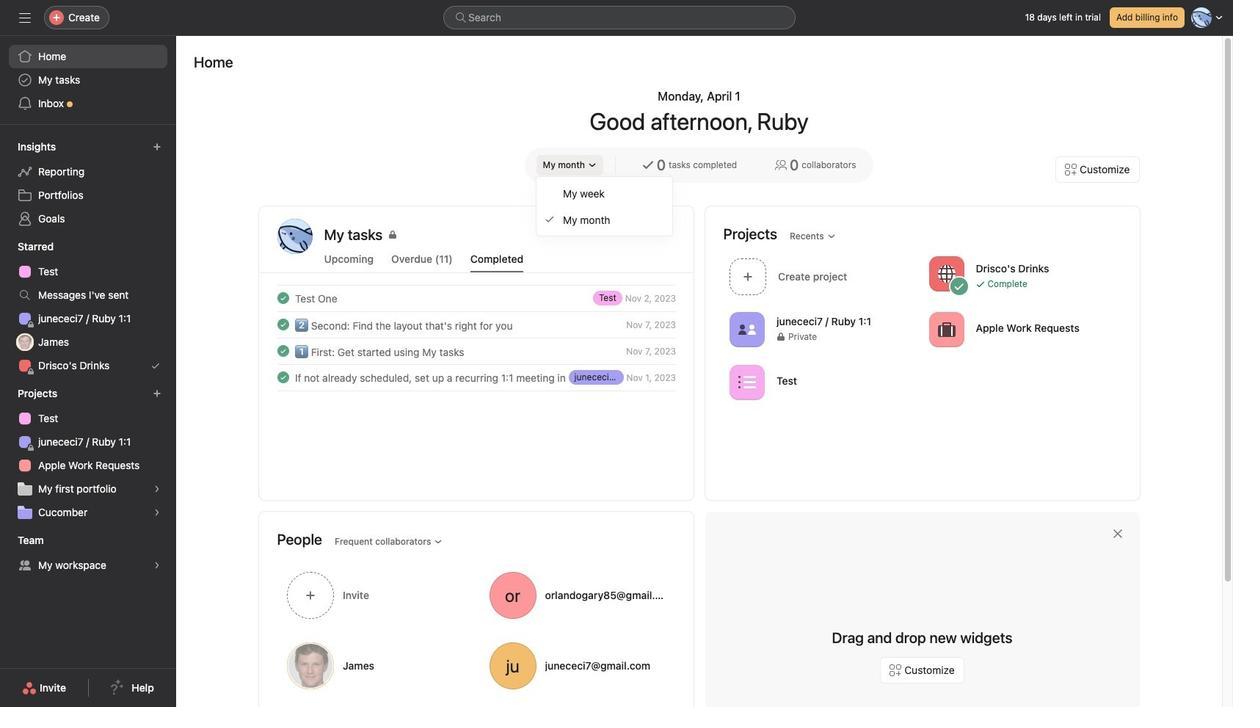 Task type: vqa. For each thing, say whether or not it's contained in the screenshot.
Work Requests link
no



Task type: locate. For each thing, give the bounding box(es) containing it.
1 vertical spatial completed image
[[274, 316, 292, 333]]

completed image
[[274, 342, 292, 360]]

new insights image
[[153, 142, 162, 151]]

Completed checkbox
[[274, 369, 292, 386]]

see details, my workspace image
[[153, 561, 162, 570]]

0 vertical spatial completed image
[[274, 289, 292, 307]]

briefcase image
[[938, 320, 955, 338]]

list item
[[260, 285, 693, 311], [260, 311, 693, 338], [260, 338, 693, 364], [260, 364, 693, 391]]

starred element
[[0, 233, 176, 380]]

see details, cucomber image
[[153, 508, 162, 517]]

2 completed checkbox from the top
[[274, 316, 292, 333]]

completed checkbox for 3rd list item from the bottom
[[274, 316, 292, 333]]

Completed checkbox
[[274, 289, 292, 307], [274, 316, 292, 333], [274, 342, 292, 360]]

1 completed checkbox from the top
[[274, 289, 292, 307]]

projects element
[[0, 380, 176, 527]]

completed checkbox for first list item
[[274, 289, 292, 307]]

list box
[[443, 6, 796, 29]]

1 completed image from the top
[[274, 289, 292, 307]]

new project or portfolio image
[[153, 389, 162, 398]]

view profile image
[[277, 219, 312, 254]]

2 vertical spatial completed checkbox
[[274, 342, 292, 360]]

0 vertical spatial completed checkbox
[[274, 289, 292, 307]]

3 completed checkbox from the top
[[274, 342, 292, 360]]

3 completed image from the top
[[274, 369, 292, 386]]

2 completed image from the top
[[274, 316, 292, 333]]

see details, my first portfolio image
[[153, 485, 162, 493]]

1 vertical spatial completed checkbox
[[274, 316, 292, 333]]

list image
[[738, 373, 756, 391]]

completed image for first list item from the bottom
[[274, 369, 292, 386]]

completed image
[[274, 289, 292, 307], [274, 316, 292, 333], [274, 369, 292, 386]]

completed image for first list item
[[274, 289, 292, 307]]

2 vertical spatial completed image
[[274, 369, 292, 386]]

insights element
[[0, 134, 176, 233]]



Task type: describe. For each thing, give the bounding box(es) containing it.
3 list item from the top
[[260, 338, 693, 364]]

hide sidebar image
[[19, 12, 31, 23]]

completed image for 3rd list item from the bottom
[[274, 316, 292, 333]]

dismiss image
[[1112, 528, 1124, 540]]

completed checkbox for second list item from the bottom of the page
[[274, 342, 292, 360]]

4 list item from the top
[[260, 364, 693, 391]]

people image
[[738, 320, 756, 338]]

2 list item from the top
[[260, 311, 693, 338]]

global element
[[0, 36, 176, 124]]

teams element
[[0, 527, 176, 580]]

globe image
[[938, 265, 955, 282]]

1 list item from the top
[[260, 285, 693, 311]]



